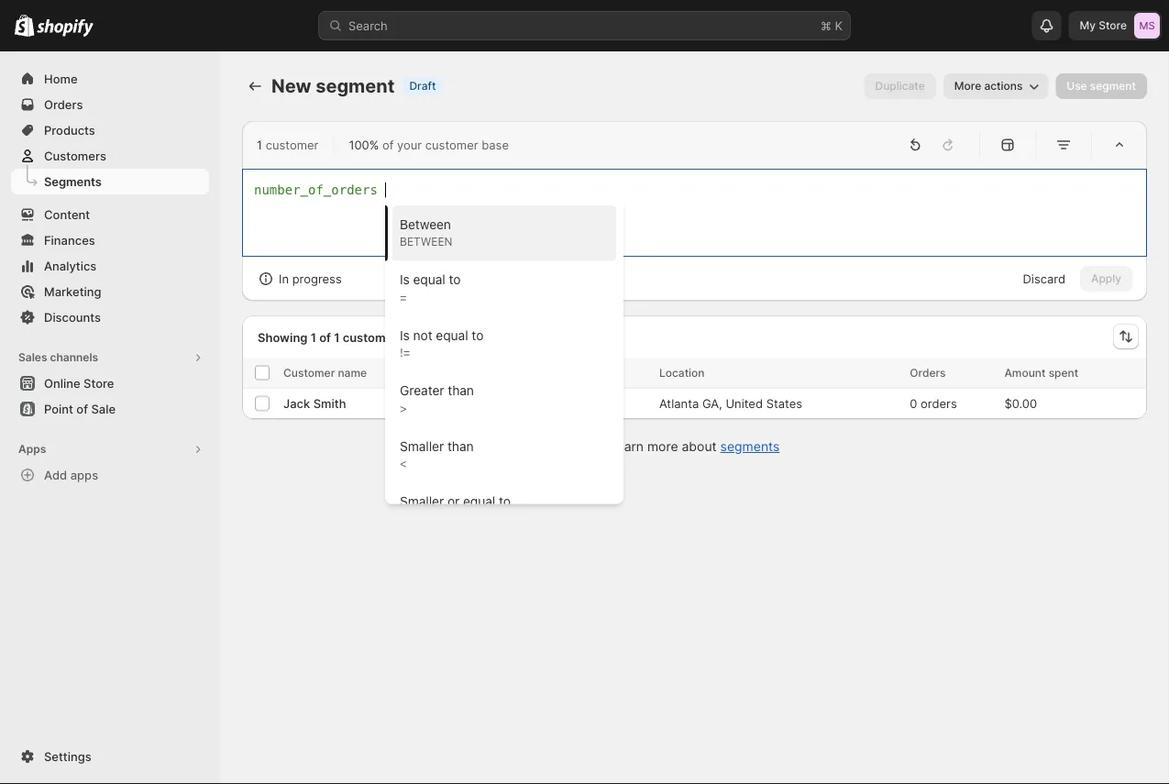 Task type: describe. For each thing, give the bounding box(es) containing it.
add
[[44, 468, 67, 482]]

=
[[400, 290, 407, 303]]

states
[[767, 396, 803, 410]]

between between
[[400, 216, 453, 248]]

apply
[[1092, 272, 1122, 285]]

0 horizontal spatial to
[[449, 272, 461, 287]]

is equal to = is not equal to !=
[[400, 272, 484, 359]]

settings link
[[11, 744, 209, 770]]

jack smith link
[[284, 394, 346, 413]]

point
[[44, 402, 73, 416]]

new segment
[[272, 75, 395, 97]]

showing
[[258, 330, 308, 344]]

use
[[1067, 79, 1088, 93]]

>
[[400, 401, 407, 414]]

1 horizontal spatial 1
[[311, 330, 317, 344]]

redo image
[[940, 136, 958, 154]]

!=
[[400, 346, 410, 359]]

more
[[648, 439, 679, 455]]

discard button
[[1013, 266, 1077, 292]]

spent
[[1049, 366, 1079, 379]]

sales channels button
[[11, 345, 209, 371]]

100% of your customer base
[[349, 138, 509, 152]]

1 horizontal spatial orders
[[911, 366, 947, 379]]

segments
[[721, 439, 780, 455]]

1 vertical spatial than
[[448, 438, 474, 453]]

orders
[[921, 396, 958, 410]]

use segment button
[[1056, 73, 1148, 99]]

apps
[[70, 468, 98, 482]]

discounts link
[[11, 305, 209, 330]]

smith
[[313, 396, 346, 410]]

2 is from the top
[[400, 327, 410, 342]]

segment for use segment
[[1091, 79, 1137, 93]]

0 horizontal spatial shopify image
[[15, 14, 34, 36]]

greater than > smaller than < smaller or equal to
[[400, 383, 511, 509]]

online store button
[[0, 371, 220, 396]]

2 horizontal spatial 1
[[334, 330, 340, 344]]

your
[[397, 138, 422, 152]]

draft
[[410, 79, 436, 93]]

location
[[660, 366, 705, 379]]

0
[[911, 396, 918, 410]]

sale
[[91, 402, 116, 416]]

100%
[[349, 138, 379, 152]]

To create a segment, choose a template or apply a filter. text field
[[254, 181, 1136, 245]]

number_of_orders
[[254, 183, 378, 198]]

⌘
[[821, 18, 832, 33]]

$0.00
[[1005, 396, 1038, 410]]

about
[[682, 439, 717, 455]]

home
[[44, 72, 78, 86]]

add apps
[[44, 468, 98, 482]]

apps button
[[11, 437, 209, 462]]

base
[[482, 138, 509, 152]]

1 is from the top
[[400, 272, 410, 287]]

1 vertical spatial to
[[472, 327, 484, 342]]

1 customer
[[257, 138, 319, 152]]

finances link
[[11, 228, 209, 253]]

my store image
[[1135, 13, 1161, 39]]

online
[[44, 376, 80, 390]]

1 smaller from the top
[[400, 438, 444, 453]]

0 horizontal spatial orders
[[44, 97, 83, 111]]

home link
[[11, 66, 209, 92]]

customers link
[[11, 143, 209, 169]]

learn
[[610, 439, 644, 455]]

in
[[279, 272, 289, 286]]

point of sale button
[[0, 396, 220, 422]]

0 horizontal spatial 1
[[257, 138, 262, 152]]

discounts
[[44, 310, 101, 324]]

content
[[44, 207, 90, 222]]

2 horizontal spatial customer
[[426, 138, 479, 152]]

products link
[[11, 117, 209, 143]]



Task type: vqa. For each thing, say whether or not it's contained in the screenshot.


Task type: locate. For each thing, give the bounding box(es) containing it.
segment right "use"
[[1091, 79, 1137, 93]]

is up != at the left top of page
[[400, 327, 410, 342]]

0 vertical spatial equal
[[413, 272, 446, 287]]

duplicate
[[876, 79, 926, 93]]

marketing link
[[11, 279, 209, 305]]

1 vertical spatial store
[[84, 376, 114, 390]]

0 horizontal spatial of
[[76, 402, 88, 416]]

customers
[[44, 149, 106, 163]]

1 horizontal spatial of
[[319, 330, 331, 344]]

my store
[[1080, 19, 1128, 32]]

customer
[[284, 366, 335, 379]]

1 vertical spatial of
[[319, 330, 331, 344]]

segments link
[[11, 169, 209, 195]]

not
[[413, 327, 433, 342]]

0 vertical spatial than
[[448, 383, 474, 398]]

1 horizontal spatial store
[[1100, 19, 1128, 32]]

segment
[[316, 75, 395, 97], [1091, 79, 1137, 93]]

customer up number_of_orders
[[266, 138, 319, 152]]

equal right the or
[[463, 494, 496, 509]]

between option
[[385, 201, 624, 261]]

orders link
[[11, 92, 209, 117]]

add apps button
[[11, 462, 209, 488]]

1 horizontal spatial segment
[[1091, 79, 1137, 93]]

shopify image
[[15, 14, 34, 36], [37, 19, 94, 37]]

Editor field
[[254, 181, 1136, 597]]

1 horizontal spatial to
[[472, 327, 484, 342]]

2 horizontal spatial to
[[499, 494, 511, 509]]

to down between
[[449, 272, 461, 287]]

between
[[400, 235, 453, 248]]

1
[[257, 138, 262, 152], [311, 330, 317, 344], [334, 330, 340, 344]]

k
[[836, 18, 843, 33]]

actions
[[985, 79, 1023, 93]]

to right the or
[[499, 494, 511, 509]]

use segment
[[1067, 79, 1137, 93]]

smaller left the or
[[400, 494, 444, 509]]

0 vertical spatial is
[[400, 272, 410, 287]]

customer up name in the left top of the page
[[343, 330, 398, 344]]

showing 1 of 1 customer
[[258, 330, 398, 344]]

segment inside button
[[1091, 79, 1137, 93]]

segment for new segment
[[316, 75, 395, 97]]

learn more about segments
[[610, 439, 780, 455]]

online store
[[44, 376, 114, 390]]

amount
[[1005, 366, 1047, 379]]

amount spent
[[1005, 366, 1079, 379]]

marketing
[[44, 284, 101, 299]]

1 up number_of_orders
[[257, 138, 262, 152]]

apps
[[18, 443, 46, 456]]

1 vertical spatial equal
[[436, 327, 469, 342]]

⌘ k
[[821, 18, 843, 33]]

0 horizontal spatial segment
[[316, 75, 395, 97]]

analytics link
[[11, 253, 209, 279]]

greater
[[400, 383, 445, 398]]

segment up 100%
[[316, 75, 395, 97]]

equal right not
[[436, 327, 469, 342]]

name
[[338, 366, 367, 379]]

to inside greater than > smaller than < smaller or equal to
[[499, 494, 511, 509]]

ga,
[[703, 396, 723, 410]]

my
[[1080, 19, 1097, 32]]

new
[[272, 75, 312, 97]]

customer name
[[284, 366, 367, 379]]

of left sale at bottom left
[[76, 402, 88, 416]]

analytics
[[44, 259, 97, 273]]

store for my store
[[1100, 19, 1128, 32]]

sales channels
[[18, 351, 98, 364]]

1 vertical spatial is
[[400, 327, 410, 342]]

than up the or
[[448, 438, 474, 453]]

2 vertical spatial to
[[499, 494, 511, 509]]

settings
[[44, 750, 91, 764]]

smaller up <
[[400, 438, 444, 453]]

jack smith
[[284, 396, 346, 410]]

of left your
[[383, 138, 394, 152]]

progress
[[292, 272, 342, 286]]

apply button
[[1081, 266, 1133, 292]]

store
[[1100, 19, 1128, 32], [84, 376, 114, 390]]

between
[[400, 216, 451, 231]]

sales
[[18, 351, 47, 364]]

point of sale
[[44, 402, 116, 416]]

<
[[400, 457, 407, 470]]

to right not
[[472, 327, 484, 342]]

0 vertical spatial to
[[449, 272, 461, 287]]

store right my
[[1100, 19, 1128, 32]]

than
[[448, 383, 474, 398], [448, 438, 474, 453]]

search
[[349, 18, 388, 33]]

in progress
[[279, 272, 342, 286]]

1 horizontal spatial shopify image
[[37, 19, 94, 37]]

orders down home in the top of the page
[[44, 97, 83, 111]]

2 vertical spatial of
[[76, 402, 88, 416]]

1 vertical spatial orders
[[911, 366, 947, 379]]

more actions
[[955, 79, 1023, 93]]

0 vertical spatial store
[[1100, 19, 1128, 32]]

content link
[[11, 202, 209, 228]]

0 horizontal spatial store
[[84, 376, 114, 390]]

segments
[[44, 174, 102, 189]]

than right greater
[[448, 383, 474, 398]]

segments link
[[721, 439, 780, 455]]

equal down between
[[413, 272, 446, 287]]

more actions button
[[944, 73, 1049, 99]]

point of sale link
[[11, 396, 209, 422]]

2 horizontal spatial of
[[383, 138, 394, 152]]

customer right your
[[426, 138, 479, 152]]

2 vertical spatial equal
[[463, 494, 496, 509]]

0 orders
[[911, 396, 958, 410]]

is
[[400, 272, 410, 287], [400, 327, 410, 342]]

1 up customer name
[[334, 330, 340, 344]]

atlanta
[[660, 396, 699, 410]]

is up the =
[[400, 272, 410, 287]]

of for your
[[383, 138, 394, 152]]

online store link
[[11, 371, 209, 396]]

equal inside greater than > smaller than < smaller or equal to
[[463, 494, 496, 509]]

store up sale at bottom left
[[84, 376, 114, 390]]

smaller
[[400, 438, 444, 453], [400, 494, 444, 509]]

of inside 'button'
[[76, 402, 88, 416]]

finances
[[44, 233, 95, 247]]

in progress alert
[[242, 257, 357, 301]]

or
[[448, 494, 460, 509]]

to
[[449, 272, 461, 287], [472, 327, 484, 342], [499, 494, 511, 509]]

store inside button
[[84, 376, 114, 390]]

store for online store
[[84, 376, 114, 390]]

1 horizontal spatial customer
[[343, 330, 398, 344]]

orders up 0 orders
[[911, 366, 947, 379]]

more
[[955, 79, 982, 93]]

0 vertical spatial of
[[383, 138, 394, 152]]

2 smaller from the top
[[400, 494, 444, 509]]

0 vertical spatial orders
[[44, 97, 83, 111]]

united
[[726, 396, 763, 410]]

of up customer name
[[319, 330, 331, 344]]

0 horizontal spatial customer
[[266, 138, 319, 152]]

channels
[[50, 351, 98, 364]]

0 vertical spatial smaller
[[400, 438, 444, 453]]

of
[[383, 138, 394, 152], [319, 330, 331, 344], [76, 402, 88, 416]]

1 vertical spatial smaller
[[400, 494, 444, 509]]

of for sale
[[76, 402, 88, 416]]

1 right showing
[[311, 330, 317, 344]]

atlanta ga, united states
[[660, 396, 803, 410]]

products
[[44, 123, 95, 137]]

orders
[[44, 97, 83, 111], [911, 366, 947, 379]]



